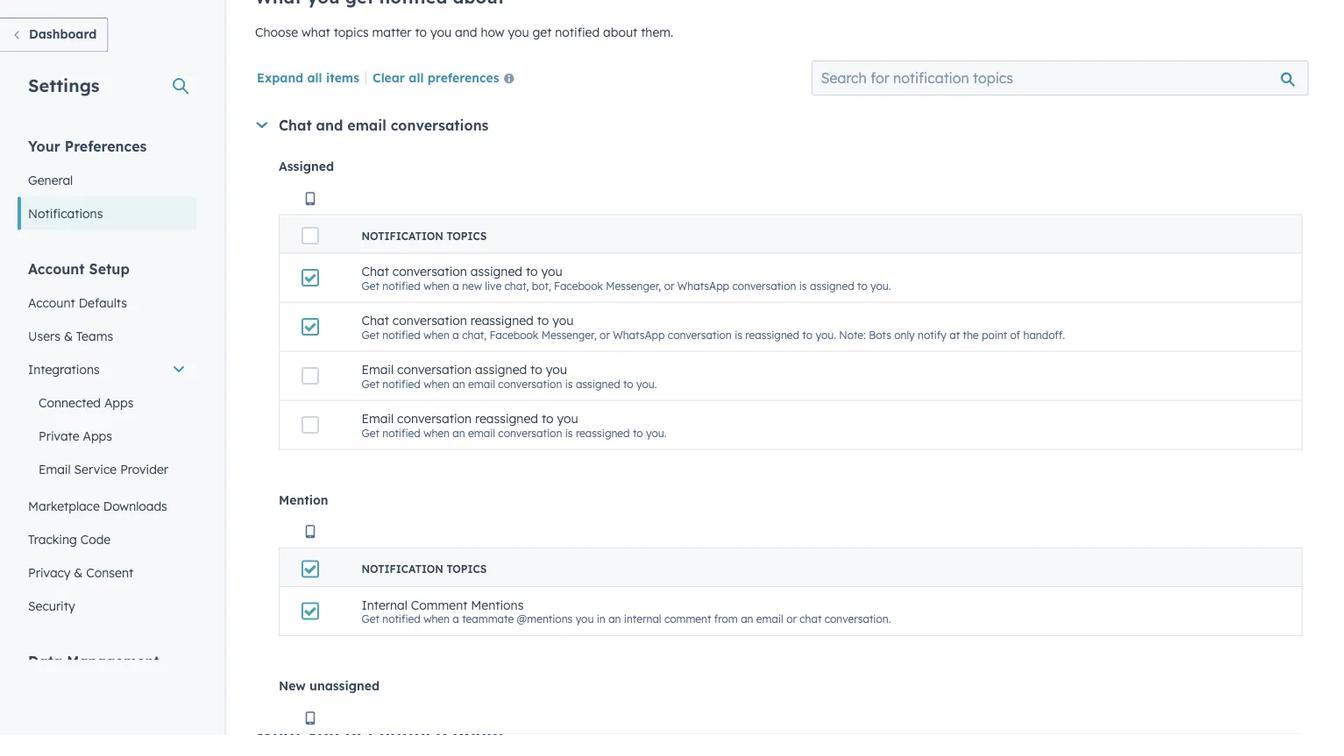 Task type: locate. For each thing, give the bounding box(es) containing it.
you. inside email conversation reassigned to you get notified when an email conversation is reassigned to you.
[[646, 426, 667, 440]]

a left teammate
[[453, 613, 459, 626]]

tracking code
[[28, 532, 111, 547]]

notification topics up comment
[[362, 563, 487, 576]]

2 all from the left
[[409, 69, 424, 85]]

when inside chat conversation assigned to you get notified when a new live chat, bot, facebook messenger, or whatsapp conversation is assigned to you.
[[424, 279, 450, 292]]

2 vertical spatial chat
[[362, 313, 389, 328]]

and left how
[[455, 25, 477, 40]]

you. inside 'email conversation assigned to you get notified when an email conversation is assigned to you.'
[[637, 377, 657, 390]]

chat, down new
[[462, 328, 487, 341]]

@mentions
[[517, 613, 573, 626]]

or down chat conversation assigned to you get notified when a new live chat, bot, facebook messenger, or whatsapp conversation is assigned to you.
[[600, 328, 610, 341]]

2 vertical spatial or
[[787, 613, 797, 626]]

notification for mention
[[362, 563, 444, 576]]

2 vertical spatial topics
[[447, 563, 487, 576]]

1 notification from the top
[[362, 229, 444, 242]]

an up email conversation reassigned to you get notified when an email conversation is reassigned to you.
[[453, 377, 465, 390]]

you right live
[[541, 264, 563, 279]]

tracking
[[28, 532, 77, 547]]

1 vertical spatial email
[[362, 411, 394, 426]]

1 vertical spatial or
[[600, 328, 610, 341]]

or up chat conversation reassigned to you get notified when a chat, facebook messenger, or whatsapp conversation is reassigned to you. note: bots only notify at the point of handoff.
[[664, 279, 675, 292]]

1 vertical spatial &
[[74, 565, 83, 580]]

clear
[[373, 69, 405, 85]]

0 horizontal spatial facebook
[[490, 328, 539, 341]]

account up account defaults
[[28, 260, 85, 278]]

& for users
[[64, 328, 73, 344]]

notification topics for mention
[[362, 563, 487, 576]]

mentions
[[471, 597, 524, 613]]

account defaults
[[28, 295, 127, 310]]

an inside email conversation reassigned to you get notified when an email conversation is reassigned to you.
[[453, 426, 465, 440]]

chat for chat conversation reassigned to you get notified when a chat, facebook messenger, or whatsapp conversation is reassigned to you. note: bots only notify at the point of handoff.
[[362, 313, 389, 328]]

reassigned
[[471, 313, 534, 328], [746, 328, 800, 341], [475, 411, 538, 426], [576, 426, 630, 440]]

0 vertical spatial facebook
[[554, 279, 603, 292]]

& inside users & teams link
[[64, 328, 73, 344]]

0 vertical spatial topics
[[334, 25, 369, 40]]

a up 'email conversation assigned to you get notified when an email conversation is assigned to you.'
[[453, 328, 459, 341]]

and up assigned on the top of the page
[[316, 117, 343, 134]]

whatsapp inside chat conversation assigned to you get notified when a new live chat, bot, facebook messenger, or whatsapp conversation is assigned to you.
[[678, 279, 730, 292]]

bots
[[869, 328, 892, 341]]

2 notification from the top
[[362, 563, 444, 576]]

a inside internal comment mentions get notified when a teammate @mentions you in an internal comment from an email or chat conversation.
[[453, 613, 459, 626]]

1 vertical spatial notification
[[362, 563, 444, 576]]

1 horizontal spatial &
[[74, 565, 83, 580]]

facebook up 'email conversation assigned to you get notified when an email conversation is assigned to you.'
[[490, 328, 539, 341]]

an right from
[[741, 613, 754, 626]]

get inside chat conversation reassigned to you get notified when a chat, facebook messenger, or whatsapp conversation is reassigned to you. note: bots only notify at the point of handoff.
[[362, 328, 380, 341]]

1 horizontal spatial whatsapp
[[678, 279, 730, 292]]

chat,
[[505, 279, 529, 292], [462, 328, 487, 341]]

whatsapp up chat conversation reassigned to you get notified when a chat, facebook messenger, or whatsapp conversation is reassigned to you. note: bots only notify at the point of handoff.
[[678, 279, 730, 292]]

when for email conversation reassigned to you
[[424, 426, 450, 440]]

chat, right live
[[505, 279, 529, 292]]

0 vertical spatial and
[[455, 25, 477, 40]]

1 vertical spatial a
[[453, 328, 459, 341]]

3 get from the top
[[362, 377, 380, 390]]

messenger,
[[606, 279, 661, 292], [542, 328, 597, 341]]

to
[[415, 25, 427, 40], [526, 264, 538, 279], [858, 279, 868, 292], [537, 313, 549, 328], [803, 328, 813, 341], [531, 362, 543, 377], [623, 377, 634, 390], [542, 411, 554, 426], [633, 426, 643, 440]]

notified for email conversation reassigned to you
[[383, 426, 421, 440]]

0 vertical spatial or
[[664, 279, 675, 292]]

apps for connected apps
[[104, 395, 134, 410]]

1 a from the top
[[453, 279, 459, 292]]

1 vertical spatial account
[[28, 295, 75, 310]]

of
[[1011, 328, 1021, 341]]

note:
[[839, 328, 866, 341]]

email inside 'email conversation assigned to you get notified when an email conversation is assigned to you.'
[[468, 377, 495, 390]]

is inside chat conversation assigned to you get notified when a new live chat, bot, facebook messenger, or whatsapp conversation is assigned to you.
[[799, 279, 807, 292]]

1 horizontal spatial messenger,
[[606, 279, 661, 292]]

get inside 'email conversation assigned to you get notified when an email conversation is assigned to you.'
[[362, 377, 380, 390]]

0 vertical spatial &
[[64, 328, 73, 344]]

is inside 'email conversation assigned to you get notified when an email conversation is assigned to you.'
[[565, 377, 573, 390]]

assigned
[[279, 159, 334, 174]]

whatsapp
[[678, 279, 730, 292], [613, 328, 665, 341]]

1 vertical spatial apps
[[83, 428, 112, 444]]

notified inside internal comment mentions get notified when a teammate @mentions you in an internal comment from an email or chat conversation.
[[383, 613, 421, 626]]

your preferences
[[28, 137, 147, 155]]

chat, inside chat conversation reassigned to you get notified when a chat, facebook messenger, or whatsapp conversation is reassigned to you. note: bots only notify at the point of handoff.
[[462, 328, 487, 341]]

whatsapp down chat conversation assigned to you get notified when a new live chat, bot, facebook messenger, or whatsapp conversation is assigned to you.
[[613, 328, 665, 341]]

notification for assigned
[[362, 229, 444, 242]]

1 when from the top
[[424, 279, 450, 292]]

you.
[[871, 279, 891, 292], [816, 328, 836, 341], [637, 377, 657, 390], [646, 426, 667, 440]]

1 notification topics from the top
[[362, 229, 487, 242]]

&
[[64, 328, 73, 344], [74, 565, 83, 580]]

1 all from the left
[[307, 69, 322, 85]]

1 account from the top
[[28, 260, 85, 278]]

0 vertical spatial a
[[453, 279, 459, 292]]

1 horizontal spatial chat,
[[505, 279, 529, 292]]

0 vertical spatial messenger,
[[606, 279, 661, 292]]

point
[[982, 328, 1008, 341]]

email inside 'email conversation assigned to you get notified when an email conversation is assigned to you.'
[[362, 362, 394, 377]]

notification topics up new
[[362, 229, 487, 242]]

expand
[[257, 69, 304, 85]]

a inside chat conversation assigned to you get notified when a new live chat, bot, facebook messenger, or whatsapp conversation is assigned to you.
[[453, 279, 459, 292]]

3 when from the top
[[424, 377, 450, 390]]

4 get from the top
[[362, 426, 380, 440]]

get for email conversation assigned to you
[[362, 377, 380, 390]]

an down 'email conversation assigned to you get notified when an email conversation is assigned to you.'
[[453, 426, 465, 440]]

0 vertical spatial notification topics
[[362, 229, 487, 242]]

you down chat conversation assigned to you get notified when a new live chat, bot, facebook messenger, or whatsapp conversation is assigned to you.
[[553, 313, 574, 328]]

get
[[533, 25, 552, 40]]

facebook
[[554, 279, 603, 292], [490, 328, 539, 341]]

provider
[[120, 462, 168, 477]]

notified inside chat conversation reassigned to you get notified when a chat, facebook messenger, or whatsapp conversation is reassigned to you. note: bots only notify at the point of handoff.
[[383, 328, 421, 341]]

0 horizontal spatial or
[[600, 328, 610, 341]]

when inside email conversation reassigned to you get notified when an email conversation is reassigned to you.
[[424, 426, 450, 440]]

you inside chat conversation reassigned to you get notified when a chat, facebook messenger, or whatsapp conversation is reassigned to you. note: bots only notify at the point of handoff.
[[553, 313, 574, 328]]

2 account from the top
[[28, 295, 75, 310]]

expand all items button
[[257, 69, 360, 85]]

users & teams
[[28, 328, 113, 344]]

you up email conversation reassigned to you get notified when an email conversation is reassigned to you.
[[546, 362, 567, 377]]

whatsapp inside chat conversation reassigned to you get notified when a chat, facebook messenger, or whatsapp conversation is reassigned to you. note: bots only notify at the point of handoff.
[[613, 328, 665, 341]]

1 horizontal spatial all
[[409, 69, 424, 85]]

0 horizontal spatial whatsapp
[[613, 328, 665, 341]]

account up users at top left
[[28, 295, 75, 310]]

management
[[67, 653, 159, 670]]

1 vertical spatial facebook
[[490, 328, 539, 341]]

all right clear
[[409, 69, 424, 85]]

when inside chat conversation reassigned to you get notified when a chat, facebook messenger, or whatsapp conversation is reassigned to you. note: bots only notify at the point of handoff.
[[424, 328, 450, 341]]

email down 'email conversation assigned to you get notified when an email conversation is assigned to you.'
[[468, 426, 495, 440]]

5 get from the top
[[362, 613, 380, 626]]

chat
[[800, 613, 822, 626]]

or inside chat conversation assigned to you get notified when a new live chat, bot, facebook messenger, or whatsapp conversation is assigned to you.
[[664, 279, 675, 292]]

code
[[80, 532, 111, 547]]

marketplace
[[28, 498, 100, 514]]

setup
[[89, 260, 130, 278]]

or left chat
[[787, 613, 797, 626]]

0 horizontal spatial chat,
[[462, 328, 487, 341]]

0 vertical spatial chat
[[279, 117, 312, 134]]

chat conversation reassigned to you get notified when a chat, facebook messenger, or whatsapp conversation is reassigned to you. note: bots only notify at the point of handoff.
[[362, 313, 1065, 341]]

at
[[950, 328, 960, 341]]

3 a from the top
[[453, 613, 459, 626]]

2 vertical spatial email
[[39, 462, 71, 477]]

chat for chat conversation assigned to you get notified when a new live chat, bot, facebook messenger, or whatsapp conversation is assigned to you.
[[362, 264, 389, 279]]

bot,
[[532, 279, 551, 292]]

email up email conversation reassigned to you get notified when an email conversation is reassigned to you.
[[468, 377, 495, 390]]

0 horizontal spatial &
[[64, 328, 73, 344]]

notified inside email conversation reassigned to you get notified when an email conversation is reassigned to you.
[[383, 426, 421, 440]]

0 vertical spatial chat,
[[505, 279, 529, 292]]

topics up comment
[[447, 563, 487, 576]]

and
[[455, 25, 477, 40], [316, 117, 343, 134]]

1 horizontal spatial and
[[455, 25, 477, 40]]

& for privacy
[[74, 565, 83, 580]]

email left chat
[[757, 613, 784, 626]]

an
[[453, 377, 465, 390], [453, 426, 465, 440], [609, 613, 621, 626], [741, 613, 754, 626]]

dashboard link
[[0, 18, 108, 52]]

notified inside 'email conversation assigned to you get notified when an email conversation is assigned to you.'
[[383, 377, 421, 390]]

chat inside chat conversation assigned to you get notified when a new live chat, bot, facebook messenger, or whatsapp conversation is assigned to you.
[[362, 264, 389, 279]]

1 horizontal spatial or
[[664, 279, 675, 292]]

topics for mention
[[447, 563, 487, 576]]

0 vertical spatial notification
[[362, 229, 444, 242]]

account for account defaults
[[28, 295, 75, 310]]

or
[[664, 279, 675, 292], [600, 328, 610, 341], [787, 613, 797, 626]]

you inside email conversation reassigned to you get notified when an email conversation is reassigned to you.
[[557, 411, 578, 426]]

1 vertical spatial messenger,
[[542, 328, 597, 341]]

apps inside 'link'
[[83, 428, 112, 444]]

notification
[[362, 229, 444, 242], [362, 563, 444, 576]]

chat inside chat conversation reassigned to you get notified when a chat, facebook messenger, or whatsapp conversation is reassigned to you. note: bots only notify at the point of handoff.
[[362, 313, 389, 328]]

when inside 'email conversation assigned to you get notified when an email conversation is assigned to you.'
[[424, 377, 450, 390]]

you up clear all preferences
[[430, 25, 452, 40]]

email service provider
[[39, 462, 168, 477]]

you
[[430, 25, 452, 40], [508, 25, 529, 40], [541, 264, 563, 279], [553, 313, 574, 328], [546, 362, 567, 377], [557, 411, 578, 426], [576, 613, 594, 626]]

0 horizontal spatial messenger,
[[542, 328, 597, 341]]

1 vertical spatial and
[[316, 117, 343, 134]]

get inside email conversation reassigned to you get notified when an email conversation is reassigned to you.
[[362, 426, 380, 440]]

privacy
[[28, 565, 70, 580]]

0 vertical spatial email
[[362, 362, 394, 377]]

all left items
[[307, 69, 322, 85]]

2 a from the top
[[453, 328, 459, 341]]

apps down integrations button
[[104, 395, 134, 410]]

& inside privacy & consent link
[[74, 565, 83, 580]]

or inside chat conversation reassigned to you get notified when a chat, facebook messenger, or whatsapp conversation is reassigned to you. note: bots only notify at the point of handoff.
[[600, 328, 610, 341]]

2 horizontal spatial or
[[787, 613, 797, 626]]

you left the in
[[576, 613, 594, 626]]

1 horizontal spatial facebook
[[554, 279, 603, 292]]

1 vertical spatial whatsapp
[[613, 328, 665, 341]]

& right 'privacy' at the bottom left of the page
[[74, 565, 83, 580]]

chat for chat and email conversations
[[279, 117, 312, 134]]

2 notification topics from the top
[[362, 563, 487, 576]]

account
[[28, 260, 85, 278], [28, 295, 75, 310]]

1 vertical spatial notification topics
[[362, 563, 487, 576]]

messenger, inside chat conversation reassigned to you get notified when a chat, facebook messenger, or whatsapp conversation is reassigned to you. note: bots only notify at the point of handoff.
[[542, 328, 597, 341]]

4 when from the top
[[424, 426, 450, 440]]

mention
[[279, 492, 328, 508]]

email inside internal comment mentions get notified when a teammate @mentions you in an internal comment from an email or chat conversation.
[[757, 613, 784, 626]]

new
[[279, 679, 306, 694]]

chat
[[279, 117, 312, 134], [362, 264, 389, 279], [362, 313, 389, 328]]

1 vertical spatial chat
[[362, 264, 389, 279]]

you inside internal comment mentions get notified when a teammate @mentions you in an internal comment from an email or chat conversation.
[[576, 613, 594, 626]]

0 vertical spatial apps
[[104, 395, 134, 410]]

apps up service
[[83, 428, 112, 444]]

apps
[[104, 395, 134, 410], [83, 428, 112, 444]]

email inside email conversation reassigned to you get notified when an email conversation is reassigned to you.
[[362, 411, 394, 426]]

topics up new
[[447, 229, 487, 242]]

1 vertical spatial topics
[[447, 229, 487, 242]]

you down 'email conversation assigned to you get notified when an email conversation is assigned to you.'
[[557, 411, 578, 426]]

get inside chat conversation assigned to you get notified when a new live chat, bot, facebook messenger, or whatsapp conversation is assigned to you.
[[362, 279, 380, 292]]

messenger, inside chat conversation assigned to you get notified when a new live chat, bot, facebook messenger, or whatsapp conversation is assigned to you.
[[606, 279, 661, 292]]

private apps
[[39, 428, 112, 444]]

a left new
[[453, 279, 459, 292]]

2 when from the top
[[424, 328, 450, 341]]

about
[[603, 25, 638, 40]]

1 vertical spatial chat,
[[462, 328, 487, 341]]

get for email conversation reassigned to you
[[362, 426, 380, 440]]

live
[[485, 279, 502, 292]]

a
[[453, 279, 459, 292], [453, 328, 459, 341], [453, 613, 459, 626]]

notified inside chat conversation assigned to you get notified when a new live chat, bot, facebook messenger, or whatsapp conversation is assigned to you.
[[383, 279, 421, 292]]

& right users at top left
[[64, 328, 73, 344]]

topics right what
[[334, 25, 369, 40]]

account setup element
[[18, 259, 196, 623]]

2 vertical spatial a
[[453, 613, 459, 626]]

a inside chat conversation reassigned to you get notified when a chat, facebook messenger, or whatsapp conversation is reassigned to you. note: bots only notify at the point of handoff.
[[453, 328, 459, 341]]

0 vertical spatial whatsapp
[[678, 279, 730, 292]]

is inside email conversation reassigned to you get notified when an email conversation is reassigned to you.
[[565, 426, 573, 440]]

0 vertical spatial account
[[28, 260, 85, 278]]

facebook inside chat conversation assigned to you get notified when a new live chat, bot, facebook messenger, or whatsapp conversation is assigned to you.
[[554, 279, 603, 292]]

you inside 'email conversation assigned to you get notified when an email conversation is assigned to you.'
[[546, 362, 567, 377]]

facebook right bot,
[[554, 279, 603, 292]]

security
[[28, 598, 75, 614]]

0 horizontal spatial all
[[307, 69, 322, 85]]

5 when from the top
[[424, 613, 450, 626]]

defaults
[[79, 295, 127, 310]]

data management
[[28, 653, 159, 670]]

all inside the clear all preferences button
[[409, 69, 424, 85]]

when inside internal comment mentions get notified when a teammate @mentions you in an internal comment from an email or chat conversation.
[[424, 613, 450, 626]]

is
[[799, 279, 807, 292], [735, 328, 743, 341], [565, 377, 573, 390], [565, 426, 573, 440]]

conversations
[[391, 117, 489, 134]]

chat conversation assigned to you get notified when a new live chat, bot, facebook messenger, or whatsapp conversation is assigned to you.
[[362, 264, 891, 292]]

conversation
[[393, 264, 467, 279], [733, 279, 797, 292], [393, 313, 467, 328], [668, 328, 732, 341], [397, 362, 472, 377], [498, 377, 562, 390], [397, 411, 472, 426], [498, 426, 562, 440]]

settings
[[28, 74, 100, 96]]

1 get from the top
[[362, 279, 380, 292]]

2 get from the top
[[362, 328, 380, 341]]



Task type: describe. For each thing, give the bounding box(es) containing it.
chat, inside chat conversation assigned to you get notified when a new live chat, bot, facebook messenger, or whatsapp conversation is assigned to you.
[[505, 279, 529, 292]]

your preferences element
[[18, 136, 196, 230]]

chat and email conversations button
[[256, 117, 1303, 134]]

marketplace downloads
[[28, 498, 167, 514]]

0 horizontal spatial and
[[316, 117, 343, 134]]

private
[[39, 428, 79, 444]]

matter
[[372, 25, 412, 40]]

conversation.
[[825, 613, 891, 626]]

privacy & consent link
[[18, 556, 196, 590]]

notifications link
[[18, 197, 196, 230]]

an right the in
[[609, 613, 621, 626]]

dashboard
[[29, 26, 97, 42]]

you left 'get'
[[508, 25, 529, 40]]

email service provider link
[[18, 453, 196, 486]]

a for reassigned
[[453, 328, 459, 341]]

notify
[[918, 328, 947, 341]]

connected
[[39, 395, 101, 410]]

preferences
[[65, 137, 147, 155]]

notified for chat conversation assigned to you
[[383, 279, 421, 292]]

an inside 'email conversation assigned to you get notified when an email conversation is assigned to you.'
[[453, 377, 465, 390]]

privacy & consent
[[28, 565, 133, 580]]

topics for assigned
[[447, 229, 487, 242]]

email inside account setup "element"
[[39, 462, 71, 477]]

comment
[[665, 613, 712, 626]]

get inside internal comment mentions get notified when a teammate @mentions you in an internal comment from an email or chat conversation.
[[362, 613, 380, 626]]

consent
[[86, 565, 133, 580]]

all for expand
[[307, 69, 322, 85]]

them.
[[641, 25, 674, 40]]

choose what topics matter to you and how you get notified about them.
[[255, 25, 674, 40]]

email for email conversation assigned to you
[[362, 362, 394, 377]]

users
[[28, 328, 60, 344]]

new
[[462, 279, 482, 292]]

is inside chat conversation reassigned to you get notified when a chat, facebook messenger, or whatsapp conversation is reassigned to you. note: bots only notify at the point of handoff.
[[735, 328, 743, 341]]

when for email conversation assigned to you
[[424, 377, 450, 390]]

notified for chat conversation reassigned to you
[[383, 328, 421, 341]]

account for account setup
[[28, 260, 85, 278]]

clear all preferences
[[373, 69, 500, 85]]

internal
[[362, 597, 408, 613]]

general link
[[18, 164, 196, 197]]

integrations
[[28, 362, 100, 377]]

users & teams link
[[18, 320, 196, 353]]

from
[[714, 613, 738, 626]]

how
[[481, 25, 505, 40]]

caret image
[[256, 122, 268, 128]]

a for assigned
[[453, 279, 459, 292]]

your
[[28, 137, 60, 155]]

what
[[302, 25, 330, 40]]

Search for notification topics search field
[[812, 61, 1309, 96]]

when for chat conversation assigned to you
[[424, 279, 450, 292]]

notified for email conversation assigned to you
[[383, 377, 421, 390]]

choose
[[255, 25, 298, 40]]

apps for private apps
[[83, 428, 112, 444]]

notifications
[[28, 206, 103, 221]]

get for chat conversation reassigned to you
[[362, 328, 380, 341]]

email conversation assigned to you get notified when an email conversation is assigned to you.
[[362, 362, 657, 390]]

tracking code link
[[18, 523, 196, 556]]

connected apps
[[39, 395, 134, 410]]

facebook inside chat conversation reassigned to you get notified when a chat, facebook messenger, or whatsapp conversation is reassigned to you. note: bots only notify at the point of handoff.
[[490, 328, 539, 341]]

new unassigned
[[279, 679, 380, 694]]

items
[[326, 69, 360, 85]]

you. inside chat conversation assigned to you get notified when a new live chat, bot, facebook messenger, or whatsapp conversation is assigned to you.
[[871, 279, 891, 292]]

handoff.
[[1024, 328, 1065, 341]]

chat and email conversations
[[279, 117, 489, 134]]

integrations button
[[18, 353, 196, 386]]

unassigned
[[310, 679, 380, 694]]

account defaults link
[[18, 286, 196, 320]]

account setup
[[28, 260, 130, 278]]

all for clear
[[409, 69, 424, 85]]

notification topics for assigned
[[362, 229, 487, 242]]

security link
[[18, 590, 196, 623]]

teammate
[[462, 613, 514, 626]]

email conversation reassigned to you get notified when an email conversation is reassigned to you.
[[362, 411, 667, 440]]

general
[[28, 172, 73, 188]]

expand all items
[[257, 69, 360, 85]]

comment
[[411, 597, 468, 613]]

internal
[[624, 613, 662, 626]]

email for email conversation reassigned to you
[[362, 411, 394, 426]]

you inside chat conversation assigned to you get notified when a new live chat, bot, facebook messenger, or whatsapp conversation is assigned to you.
[[541, 264, 563, 279]]

teams
[[76, 328, 113, 344]]

data
[[28, 653, 63, 670]]

the
[[963, 328, 979, 341]]

or inside internal comment mentions get notified when a teammate @mentions you in an internal comment from an email or chat conversation.
[[787, 613, 797, 626]]

preferences
[[428, 69, 500, 85]]

in
[[597, 613, 606, 626]]

only
[[895, 328, 915, 341]]

service
[[74, 462, 117, 477]]

email down clear
[[347, 117, 386, 134]]

downloads
[[103, 498, 167, 514]]

connected apps link
[[18, 386, 196, 420]]

email inside email conversation reassigned to you get notified when an email conversation is reassigned to you.
[[468, 426, 495, 440]]

you. inside chat conversation reassigned to you get notified when a chat, facebook messenger, or whatsapp conversation is reassigned to you. note: bots only notify at the point of handoff.
[[816, 328, 836, 341]]

clear all preferences button
[[373, 68, 521, 89]]

get for chat conversation assigned to you
[[362, 279, 380, 292]]

internal comment mentions get notified when a teammate @mentions you in an internal comment from an email or chat conversation.
[[362, 597, 891, 626]]

marketplace downloads link
[[18, 490, 196, 523]]

private apps link
[[18, 420, 196, 453]]

when for chat conversation reassigned to you
[[424, 328, 450, 341]]



Task type: vqa. For each thing, say whether or not it's contained in the screenshot.
"CHAT CONVERSATION ASSIGNED TO YOU GET NOTIFIED WHEN A NEW LIVE CHAT, BOT, FACEBOOK MESSENGER, OR WHATSAPP CONVERSATION IS ASSIGNED TO YOU."
yes



